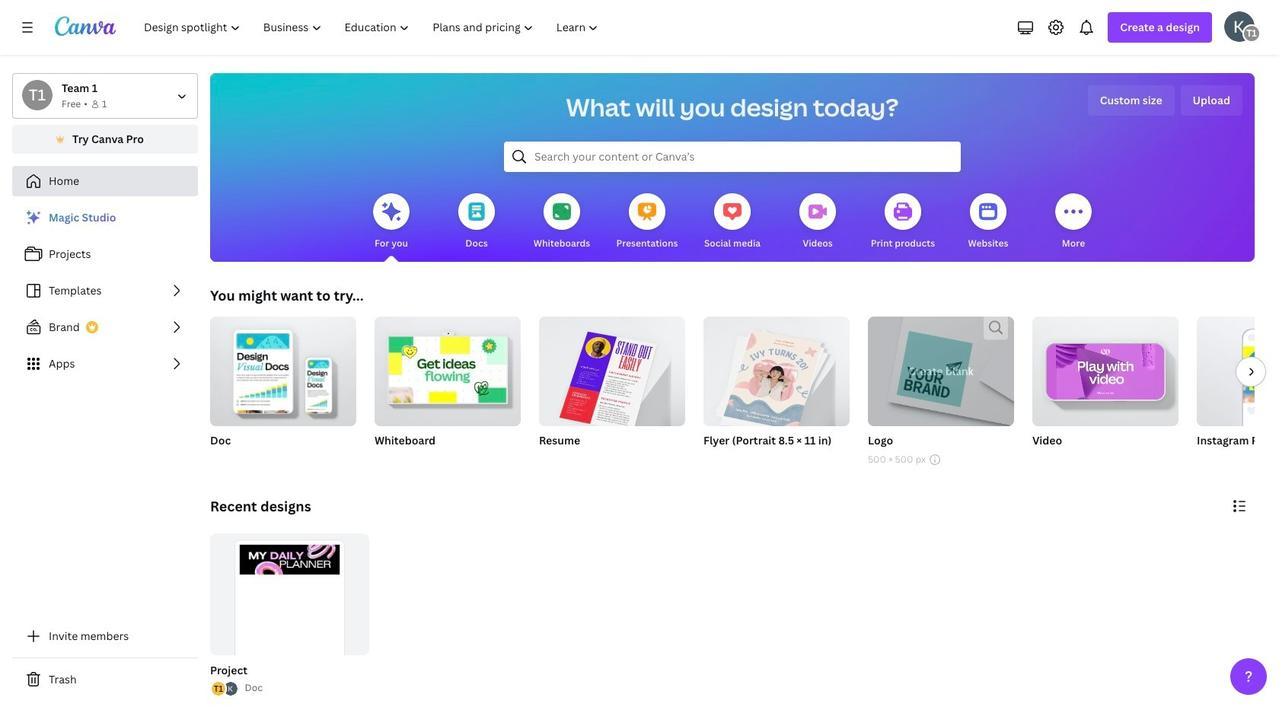Task type: vqa. For each thing, say whether or not it's contained in the screenshot.
White Colorful Floral Pattern Elegant Birthday Card image on the top left of the page
no



Task type: locate. For each thing, give the bounding box(es) containing it.
0 horizontal spatial list
[[12, 203, 198, 379]]

0 horizontal spatial team 1 element
[[22, 80, 53, 110]]

1 vertical spatial team 1 element
[[22, 80, 53, 110]]

None search field
[[504, 142, 961, 172]]

1 horizontal spatial team 1 element
[[1243, 24, 1261, 43]]

1 horizontal spatial list
[[210, 681, 239, 698]]

Switch to another team button
[[12, 73, 198, 119]]

0 vertical spatial list
[[12, 203, 198, 379]]

team 1 element
[[1243, 24, 1261, 43], [22, 80, 53, 110]]

group
[[210, 311, 356, 468], [210, 311, 356, 426], [375, 311, 521, 468], [375, 311, 521, 426], [539, 311, 685, 468], [539, 311, 685, 433], [704, 311, 850, 468], [704, 311, 850, 431], [868, 317, 1014, 468], [868, 317, 1014, 426], [1033, 317, 1179, 468], [1033, 317, 1179, 426], [1197, 317, 1279, 468], [1197, 317, 1279, 426], [207, 534, 369, 698], [210, 534, 369, 696]]

list
[[12, 203, 198, 379], [210, 681, 239, 698]]

team 1 image
[[1243, 24, 1261, 43]]

team 1 image
[[22, 80, 53, 110]]



Task type: describe. For each thing, give the bounding box(es) containing it.
0 vertical spatial team 1 element
[[1243, 24, 1261, 43]]

team 1 element inside switch to another team button
[[22, 80, 53, 110]]

Search search field
[[535, 142, 930, 171]]

kendall parks image
[[1224, 11, 1255, 42]]

top level navigation element
[[134, 12, 612, 43]]

1 vertical spatial list
[[210, 681, 239, 698]]



